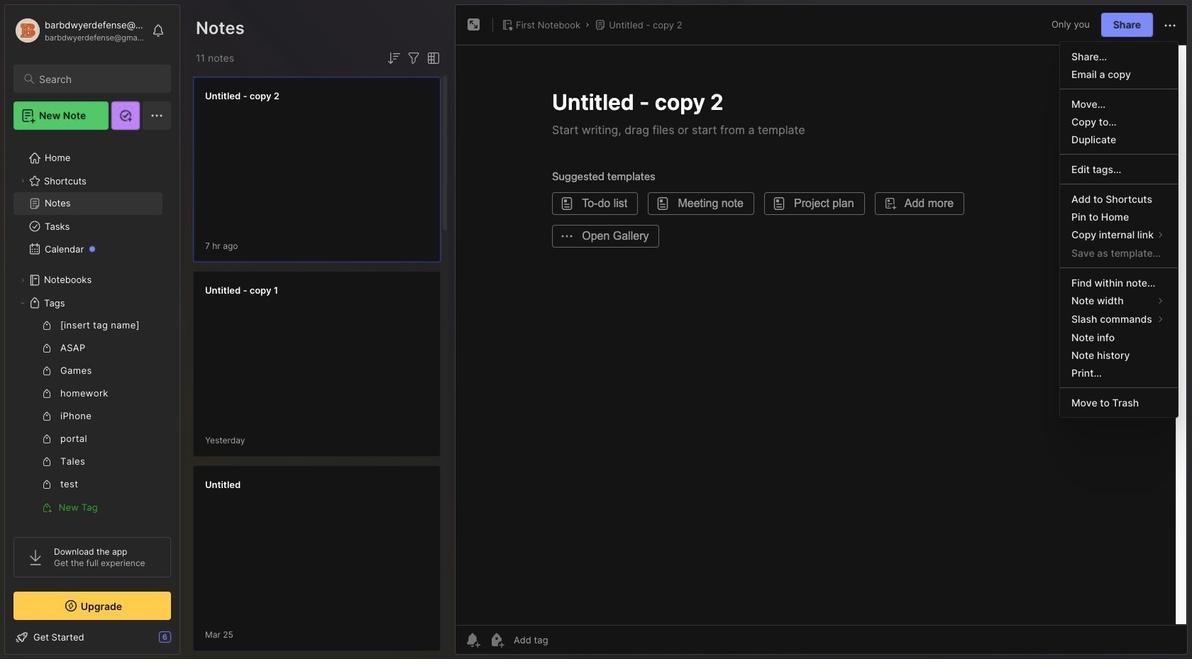 Task type: vqa. For each thing, say whether or not it's contained in the screenshot.
Add tag "image"
yes



Task type: locate. For each thing, give the bounding box(es) containing it.
None search field
[[39, 70, 158, 87]]

tree
[[5, 138, 180, 595]]

More actions field
[[1162, 16, 1179, 34]]

Account field
[[13, 16, 145, 45]]

Note Editor text field
[[456, 45, 1187, 625]]

Sort options field
[[385, 50, 402, 67]]

add a reminder image
[[464, 632, 481, 649]]

group inside tree
[[13, 314, 162, 519]]

dropdown list menu
[[1060, 47, 1178, 411]]

tree inside "main" element
[[5, 138, 180, 595]]

Search text field
[[39, 72, 158, 86]]

main element
[[0, 0, 184, 659]]

add tag image
[[488, 632, 505, 649]]

group
[[13, 314, 162, 519]]

Add filters field
[[405, 50, 422, 67]]

Note width field
[[1060, 292, 1178, 310]]

note window element
[[455, 4, 1188, 658]]

View options field
[[422, 50, 442, 67]]

expand note image
[[465, 16, 483, 33]]



Task type: describe. For each thing, give the bounding box(es) containing it.
click to collapse image
[[179, 633, 190, 650]]

expand notebooks image
[[18, 276, 27, 285]]

Add tag field
[[512, 634, 619, 646]]

add filters image
[[405, 50, 422, 67]]

Help and Learning task checklist field
[[5, 626, 180, 649]]

none search field inside "main" element
[[39, 70, 158, 87]]

Slash commands field
[[1060, 310, 1178, 328]]

Copy internal link field
[[1060, 226, 1178, 244]]

expand tags image
[[18, 299, 27, 307]]

more actions image
[[1162, 17, 1179, 34]]



